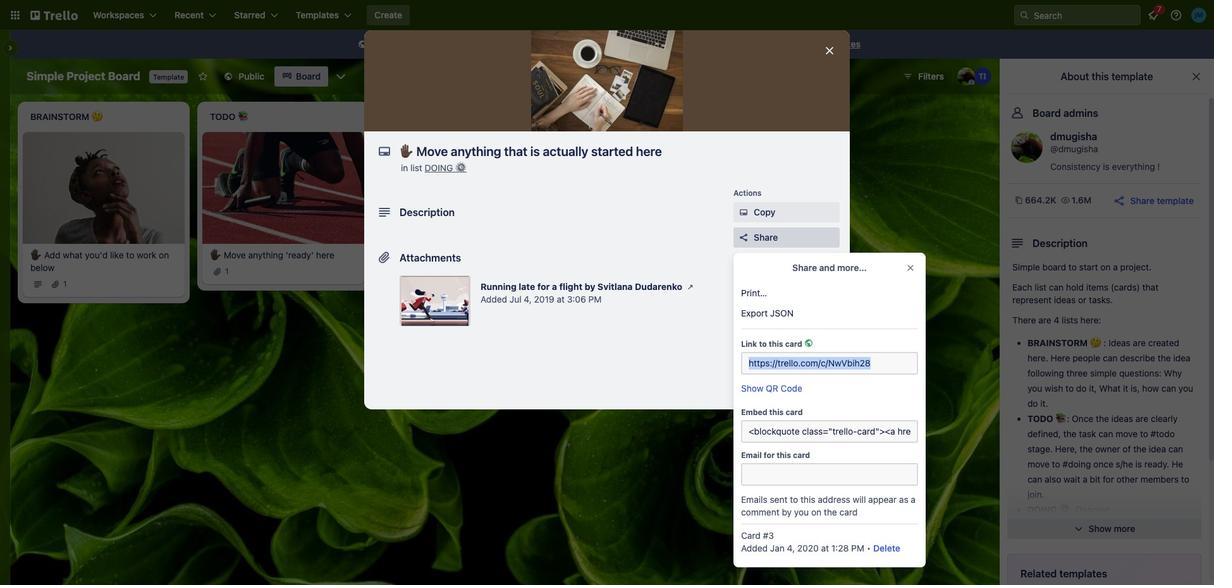 Task type: describe. For each thing, give the bounding box(es) containing it.
to right link
[[759, 340, 767, 349]]

print…
[[741, 288, 767, 298]]

dmugisha @dmugisha
[[1050, 131, 1098, 154]]

the left internet
[[531, 39, 544, 49]]

once
[[1072, 414, 1094, 424]]

#todo
[[1151, 429, 1175, 440]]

card up 'email for this card' text box
[[793, 451, 810, 460]]

1.6m
[[1072, 195, 1092, 206]]

you inside emails sent to this address will appear as a comment by you on the card
[[794, 507, 809, 518]]

public button
[[216, 66, 272, 87]]

: ideas are created here. here people can describe the idea following three simple questions: why you wish to do it, what it is, how can you do it.
[[1028, 338, 1193, 409]]

to inside ✋🏿 add what you'd like to work on below
[[126, 250, 134, 260]]

the inside : ideas are created here. here people can describe the idea following three simple questions: why you wish to do it, what it is, how can you do it.
[[1158, 353, 1171, 364]]

0 horizontal spatial here
[[316, 250, 334, 260]]

search image
[[1019, 10, 1030, 20]]

by inside emails sent to this address will appear as a comment by you on the card
[[782, 507, 792, 518]]

simple project board
[[27, 70, 140, 83]]

the right of
[[1133, 444, 1147, 455]]

✋🏿 for ✋🏿 move anything that is actually started here
[[390, 250, 401, 260]]

also
[[1045, 474, 1061, 485]]

board for simple
[[1043, 262, 1066, 273]]

it.
[[1041, 398, 1048, 409]]

move for ✋🏿 move anything 'ready' here
[[224, 250, 246, 260]]

sent
[[770, 495, 788, 505]]

template inside button
[[1157, 195, 1194, 206]]

bit
[[1090, 474, 1101, 485]]

description for simple
[[1033, 238, 1088, 249]]

share for share template
[[1130, 195, 1155, 206]]

export
[[741, 308, 768, 319]]

1 horizontal spatial you
[[1028, 383, 1042, 394]]

each
[[1012, 282, 1032, 293]]

defined,
[[1028, 429, 1061, 440]]

can down why
[[1162, 383, 1176, 394]]

card
[[741, 531, 761, 541]]

address
[[818, 495, 850, 505]]

tasks.
[[1089, 295, 1113, 305]]

ongoing
[[1076, 505, 1110, 515]]

!
[[1158, 161, 1160, 172]]

0 vertical spatial templates
[[819, 39, 861, 49]]

appear
[[868, 495, 897, 505]]

1 down "✋🏿 move anything 'ready' here"
[[225, 267, 229, 276]]

7 notifications image
[[1146, 8, 1161, 23]]

card #3 added jan 4, 2020 at 1:28 pm • delete
[[741, 531, 900, 554]]

other
[[1117, 474, 1138, 485]]

here
[[1051, 353, 1070, 364]]

here.
[[1028, 353, 1048, 364]]

below
[[30, 262, 55, 273]]

description for running
[[400, 207, 455, 218]]

show for show qr code
[[741, 383, 764, 394]]

on right start
[[1101, 262, 1111, 273]]

close popover image
[[906, 263, 916, 273]]

: left finished
[[1070, 520, 1072, 531]]

can up he
[[1169, 444, 1183, 455]]

@dmugisha
[[1050, 144, 1098, 154]]

project.
[[1120, 262, 1152, 273]]

delete
[[873, 543, 900, 554]]

✋🏿 move anything that is actually started here link
[[390, 249, 536, 274]]

the up here,
[[1063, 429, 1077, 440]]

✋🏿 move anything 'ready' here
[[210, 250, 334, 260]]

for inside the : once the ideas are clearly defined, the task can move to #todo stage. here, the owner of the idea can move to #doing once s/he is ready. he can also wait a bit for other members to join.
[[1103, 474, 1114, 485]]

on right anyone
[[518, 39, 528, 49]]

show qr code
[[741, 383, 802, 394]]

to up also
[[1052, 459, 1060, 470]]

can up owner
[[1099, 429, 1113, 440]]

or
[[1078, 295, 1087, 305]]

to down he
[[1181, 474, 1190, 485]]

flight
[[559, 281, 583, 292]]

to left the copy. on the top of the page
[[580, 39, 589, 49]]

related
[[1021, 569, 1057, 580]]

three
[[1067, 368, 1088, 379]]

consistency
[[1050, 161, 1101, 172]]

list for each
[[1035, 282, 1047, 293]]

✋🏿 add what you'd like to work on below
[[30, 250, 169, 273]]

664.2k
[[1025, 195, 1057, 206]]

this right about
[[1092, 71, 1109, 82]]

this right embed
[[769, 408, 784, 417]]

simple for simple project board
[[27, 70, 64, 83]]

on inside emails sent to this address will appear as a comment by you on the card
[[811, 507, 822, 518]]

🤔
[[1090, 338, 1101, 348]]

in
[[401, 163, 408, 173]]

board for create
[[658, 39, 683, 49]]

email for this card
[[741, 451, 810, 460]]

delete button
[[873, 543, 900, 555]]

actually
[[493, 250, 525, 260]]

why
[[1164, 368, 1182, 379]]

public
[[239, 71, 264, 82]]

late
[[519, 281, 535, 292]]

simple for simple board to start on a project.
[[1012, 262, 1040, 273]]

board for board admins
[[1033, 108, 1061, 119]]

for up 2019 on the left
[[537, 281, 550, 292]]

the down task
[[1080, 444, 1093, 455]]

1 down started
[[405, 279, 408, 289]]

this right email
[[777, 451, 791, 460]]

create button
[[367, 5, 410, 25]]

join.
[[1028, 489, 1045, 500]]

'ready'
[[286, 250, 314, 260]]

the inside emails sent to this address will appear as a comment by you on the card
[[824, 507, 837, 518]]

card down "code"
[[786, 408, 803, 417]]

customize views image
[[335, 70, 347, 83]]

create board from template link
[[620, 34, 751, 54]]

idea inside the : once the ideas are clearly defined, the task can move to #todo stage. here, the owner of the idea can move to #doing once s/he is ready. he can also wait a bit for other members to join.
[[1149, 444, 1166, 455]]

members
[[1141, 474, 1179, 485]]

share template
[[1130, 195, 1194, 206]]

s/he
[[1116, 459, 1133, 470]]

template right "public"
[[434, 39, 470, 49]]

Board name text field
[[20, 66, 147, 87]]

0 vertical spatial doing
[[425, 163, 453, 173]]

can up simple
[[1103, 353, 1118, 364]]

can inside each list can hold items (cards) that represent ideas or tasks.
[[1049, 282, 1064, 293]]

from
[[685, 39, 705, 49]]

0 vertical spatial ⚙️
[[455, 163, 467, 173]]

back to home image
[[30, 5, 78, 25]]

sm image
[[684, 281, 697, 293]]

actions
[[734, 188, 762, 198]]

share button
[[734, 228, 840, 248]]

a up 2019 on the left
[[552, 281, 557, 292]]

a left "public"
[[400, 39, 405, 49]]

about
[[1061, 71, 1089, 82]]

on inside ✋🏿 add what you'd like to work on below
[[159, 250, 169, 260]]

board link
[[275, 66, 328, 87]]

there are 4 lists here:
[[1012, 315, 1101, 326]]

board inside text box
[[108, 70, 140, 83]]

is left everything
[[1103, 161, 1110, 172]]

Embed this card text field
[[741, 421, 918, 443]]

is inside the : once the ideas are clearly defined, the task can move to #todo stage. here, the owner of the idea can move to #doing once s/he is ready. he can also wait a bit for other members to join.
[[1136, 459, 1142, 470]]

copy
[[754, 207, 776, 218]]

for right email
[[764, 451, 775, 460]]

move for ✋🏿 move anything that is actually started here
[[403, 250, 425, 260]]

share and more…
[[793, 262, 867, 273]]

#doing
[[1063, 459, 1091, 470]]

project
[[66, 70, 105, 83]]

as
[[899, 495, 909, 505]]

1 right flight
[[584, 279, 588, 289]]

lists
[[1062, 315, 1078, 326]]

1 vertical spatial move
[[1028, 459, 1050, 470]]

wish
[[1045, 383, 1063, 394]]

this
[[371, 39, 389, 49]]

the right once
[[1096, 414, 1109, 424]]

to left start
[[1069, 262, 1077, 273]]

print… link
[[734, 283, 926, 304]]

qr
[[766, 383, 778, 394]]

1 down what
[[63, 279, 67, 289]]

✋🏿 add what you'd like to work on below link
[[30, 249, 177, 274]]

explore
[[762, 39, 793, 49]]

you'd
[[85, 250, 108, 260]]

this right link
[[769, 340, 783, 349]]

are inside the : once the ideas are clearly defined, the task can move to #todo stage. here, the owner of the idea can move to #doing once s/he is ready. he can also wait a bit for other members to join.
[[1136, 414, 1149, 424]]

1 vertical spatial do
[[1028, 398, 1038, 409]]

create for create board from template
[[628, 39, 656, 49]]



Task type: vqa. For each thing, say whether or not it's contained in the screenshot.
Consistency
yes



Task type: locate. For each thing, give the bounding box(es) containing it.
to left #todo
[[1140, 429, 1148, 440]]

idea inside : ideas are created here. here people can describe the idea following three simple questions: why you wish to do it, what it is, how can you do it.
[[1173, 353, 1191, 364]]

1 vertical spatial board
[[1043, 262, 1066, 273]]

related templates
[[1021, 569, 1107, 580]]

: left once
[[1067, 414, 1070, 424]]

and
[[819, 262, 835, 273]]

0 horizontal spatial 4,
[[524, 294, 532, 305]]

: left the ongoing
[[1071, 505, 1073, 515]]

1 horizontal spatial create
[[628, 39, 656, 49]]

✋🏿 inside ✋🏿 add what you'd like to work on below
[[30, 250, 42, 260]]

1 vertical spatial description
[[1033, 238, 1088, 249]]

✋🏿 inside '✋🏿 move anything that is actually started here'
[[390, 250, 401, 260]]

emails
[[741, 495, 768, 505]]

1 horizontal spatial by
[[782, 507, 792, 518]]

simple inside board name text box
[[27, 70, 64, 83]]

added down card
[[741, 543, 768, 554]]

template down !
[[1157, 195, 1194, 206]]

here right started
[[421, 262, 439, 273]]

are left clearly
[[1136, 414, 1149, 424]]

here,
[[1055, 444, 1077, 455]]

1 move from the left
[[224, 250, 246, 260]]

by down sent
[[782, 507, 792, 518]]

0 horizontal spatial list
[[411, 163, 422, 173]]

description down in list doing ⚙️
[[400, 207, 455, 218]]

pm inside card #3 added jan 4, 2020 at 1:28 pm • delete
[[851, 543, 864, 554]]

⚙️
[[455, 163, 467, 173], [1059, 505, 1071, 515]]

to right wish
[[1066, 383, 1074, 394]]

stage.
[[1028, 444, 1053, 455]]

dmugisha link
[[1050, 131, 1097, 142]]

doing down join.
[[1028, 505, 1057, 515]]

board left admins
[[1033, 108, 1061, 119]]

attachments
[[400, 252, 461, 264]]

list inside each list can hold items (cards) that represent ideas or tasks.
[[1035, 282, 1047, 293]]

: inside the : once the ideas are clearly defined, the task can move to #todo stage. here, the owner of the idea can move to #doing once s/he is ready. he can also wait a bit for other members to join.
[[1067, 414, 1070, 424]]

move up of
[[1116, 429, 1138, 440]]

will
[[853, 495, 866, 505]]

0 horizontal spatial you
[[794, 507, 809, 518]]

0 horizontal spatial anything
[[248, 250, 283, 260]]

jeremy miller (jeremymiller198) image
[[1191, 8, 1207, 23]]

there
[[1012, 315, 1036, 326]]

here inside '✋🏿 move anything that is actually started here'
[[421, 262, 439, 273]]

share inside share template button
[[1130, 195, 1155, 206]]

link to this card
[[741, 340, 802, 349]]

✋🏿 for ✋🏿 add what you'd like to work on below
[[30, 250, 42, 260]]

filters button
[[899, 66, 948, 87]]

create inside "button"
[[374, 9, 402, 20]]

of
[[1123, 444, 1131, 455]]

ready.
[[1145, 459, 1169, 470]]

1 vertical spatial show
[[1089, 524, 1112, 534]]

1 vertical spatial more
[[1114, 524, 1135, 534]]

that left actually
[[465, 250, 481, 260]]

•
[[867, 543, 871, 554]]

show inside button
[[1089, 524, 1112, 534]]

at left 1:28
[[821, 543, 829, 554]]

:
[[1104, 338, 1106, 348], [1067, 414, 1070, 424], [1071, 505, 1073, 515], [1070, 520, 1072, 531]]

1 vertical spatial simple
[[1012, 262, 1040, 273]]

0 vertical spatial show
[[741, 383, 764, 394]]

templates right related
[[1060, 569, 1107, 580]]

items
[[1086, 282, 1109, 293]]

2 ✋🏿 from the left
[[210, 250, 221, 260]]

4, right jan
[[787, 543, 795, 554]]

2 anything from the left
[[428, 250, 463, 260]]

1 horizontal spatial here
[[421, 262, 439, 273]]

dmugisha (dmugisha) image
[[957, 68, 975, 85]]

sm image for this is a public template for anyone on the internet to copy.
[[356, 39, 369, 51]]

more for show
[[1114, 524, 1135, 534]]

1 horizontal spatial list
[[1035, 282, 1047, 293]]

1 vertical spatial idea
[[1149, 444, 1166, 455]]

⚙️ inside doing ⚙️ : ongoing : finished
[[1059, 505, 1071, 515]]

sm image inside copy link
[[737, 206, 750, 219]]

do
[[1076, 383, 1087, 394], [1028, 398, 1038, 409]]

a inside the : once the ideas are clearly defined, the task can move to #todo stage. here, the owner of the idea can move to #doing once s/he is ready. he can also wait a bit for other members to join.
[[1083, 474, 1088, 485]]

card down will
[[840, 507, 858, 518]]

share inside share button
[[754, 232, 778, 243]]

here right 'ready'
[[316, 250, 334, 260]]

at inside card #3 added jan 4, 2020 at 1:28 pm • delete
[[821, 543, 829, 554]]

0 horizontal spatial templates
[[819, 39, 861, 49]]

1 horizontal spatial share
[[793, 262, 817, 273]]

each list can hold items (cards) that represent ideas or tasks.
[[1012, 282, 1159, 305]]

2 vertical spatial share
[[793, 262, 817, 273]]

1 horizontal spatial more
[[1114, 524, 1135, 534]]

board for board
[[296, 71, 321, 82]]

simple board to start on a project.
[[1012, 262, 1152, 273]]

3 ✋🏿 from the left
[[390, 250, 401, 260]]

ideas down hold at the right
[[1054, 295, 1076, 305]]

for
[[473, 39, 484, 49], [537, 281, 550, 292], [764, 451, 775, 460], [1103, 474, 1114, 485]]

4, inside card #3 added jan 4, 2020 at 1:28 pm • delete
[[787, 543, 795, 554]]

2 horizontal spatial you
[[1179, 383, 1193, 394]]

1 vertical spatial templates
[[1060, 569, 1107, 580]]

2 move from the left
[[403, 250, 425, 260]]

0 horizontal spatial move
[[224, 250, 246, 260]]

it,
[[1089, 383, 1097, 394]]

once
[[1094, 459, 1114, 470]]

0 vertical spatial here
[[316, 250, 334, 260]]

can left hold at the right
[[1049, 282, 1064, 293]]

copy link
[[734, 202, 840, 223]]

internet
[[546, 39, 578, 49]]

1 horizontal spatial board
[[296, 71, 321, 82]]

this left address
[[801, 495, 815, 505]]

this is a public template for anyone on the internet to copy.
[[371, 39, 613, 49]]

you down why
[[1179, 383, 1193, 394]]

star or unstar board image
[[198, 71, 208, 82]]

running late for a flight by svitlana dudarenko
[[481, 281, 682, 292]]

board right project
[[108, 70, 140, 83]]

1 vertical spatial sm image
[[737, 206, 750, 219]]

0 vertical spatial board
[[658, 39, 683, 49]]

0 vertical spatial pm
[[589, 294, 602, 305]]

pm right 3:06
[[589, 294, 602, 305]]

1 ✋🏿 from the left
[[30, 250, 42, 260]]

card down json
[[785, 340, 802, 349]]

description up simple board to start on a project.
[[1033, 238, 1088, 249]]

a inside emails sent to this address will appear as a comment by you on the card
[[911, 495, 916, 505]]

0 vertical spatial do
[[1076, 383, 1087, 394]]

description
[[400, 207, 455, 218], [1033, 238, 1088, 249]]

1 vertical spatial ⚙️
[[1059, 505, 1071, 515]]

list right in at the left of page
[[411, 163, 422, 173]]

0 horizontal spatial doing
[[425, 163, 453, 173]]

0 horizontal spatial idea
[[1149, 444, 1166, 455]]

show for show more
[[1089, 524, 1112, 534]]

ideas
[[1054, 295, 1076, 305], [1112, 414, 1133, 424]]

show down the ongoing
[[1089, 524, 1112, 534]]

questions:
[[1119, 368, 1162, 379]]

0 vertical spatial simple
[[27, 70, 64, 83]]

template
[[434, 39, 470, 49], [707, 39, 744, 49], [1112, 71, 1153, 82], [1157, 195, 1194, 206]]

list up the represent
[[1035, 282, 1047, 293]]

board admins
[[1033, 108, 1098, 119]]

do left it. on the right bottom
[[1028, 398, 1038, 409]]

jan
[[770, 543, 785, 554]]

a left project.
[[1113, 262, 1118, 273]]

added
[[481, 294, 507, 305], [741, 543, 768, 554]]

added inside card #3 added jan 4, 2020 at 1:28 pm • delete
[[741, 543, 768, 554]]

you up it. on the right bottom
[[1028, 383, 1042, 394]]

simple up each
[[1012, 262, 1040, 273]]

is inside '✋🏿 move anything that is actually started here'
[[484, 250, 491, 260]]

1 horizontal spatial do
[[1076, 383, 1087, 394]]

json
[[770, 308, 794, 319]]

anyone
[[486, 39, 516, 49]]

are up describe
[[1133, 338, 1146, 348]]

0 horizontal spatial simple
[[27, 70, 64, 83]]

he
[[1172, 459, 1183, 470]]

show more
[[1089, 524, 1135, 534]]

Link to this card text field
[[741, 352, 918, 375]]

anything for that
[[428, 250, 463, 260]]

it
[[1123, 383, 1128, 394]]

by up 3:06
[[585, 281, 595, 292]]

create up this
[[374, 9, 402, 20]]

0 horizontal spatial ✋🏿
[[30, 250, 42, 260]]

1 horizontal spatial added
[[741, 543, 768, 554]]

finished
[[1075, 520, 1109, 531]]

ideas inside the : once the ideas are clearly defined, the task can move to #todo stage. here, the owner of the idea can move to #doing once s/he is ready. he can also wait a bit for other members to join.
[[1112, 414, 1133, 424]]

embed this card
[[741, 408, 803, 417]]

1 horizontal spatial ⚙️
[[1059, 505, 1071, 515]]

are left 4
[[1039, 315, 1051, 326]]

for right bit
[[1103, 474, 1114, 485]]

template right about
[[1112, 71, 1153, 82]]

show more button
[[1007, 519, 1202, 539]]

a left bit
[[1083, 474, 1088, 485]]

create right the copy. on the top of the page
[[628, 39, 656, 49]]

⚙️ left the ongoing
[[1059, 505, 1071, 515]]

anything inside '✋🏿 move anything that is actually started here'
[[428, 250, 463, 260]]

1 horizontal spatial doing
[[1028, 505, 1057, 515]]

2 horizontal spatial board
[[1033, 108, 1061, 119]]

owner
[[1095, 444, 1120, 455]]

what
[[1099, 383, 1121, 394]]

anything for 'ready'
[[248, 250, 283, 260]]

0 horizontal spatial board
[[658, 39, 683, 49]]

that inside '✋🏿 move anything that is actually started here'
[[465, 250, 481, 260]]

1 vertical spatial added
[[741, 543, 768, 554]]

share template button
[[1113, 194, 1194, 207]]

templates
[[819, 39, 861, 49], [1060, 569, 1107, 580]]

are inside : ideas are created here. here people can describe the idea following three simple questions: why you wish to do it, what it is, how can you do it.
[[1133, 338, 1146, 348]]

: right 🤔
[[1104, 338, 1106, 348]]

is left actually
[[484, 250, 491, 260]]

: inside : ideas are created here. here people can describe the idea following three simple questions: why you wish to do it, what it is, how can you do it.
[[1104, 338, 1106, 348]]

at left 3:06
[[557, 294, 565, 305]]

dudarenko
[[635, 281, 682, 292]]

is right s/he
[[1136, 459, 1142, 470]]

0 vertical spatial added
[[481, 294, 507, 305]]

0 vertical spatial that
[[465, 250, 481, 260]]

✋🏿 move anything that is actually started here
[[390, 250, 525, 273]]

more…
[[837, 262, 867, 273]]

templates right explore
[[819, 39, 861, 49]]

0 vertical spatial more
[[795, 39, 817, 49]]

0 horizontal spatial added
[[481, 294, 507, 305]]

0 vertical spatial description
[[400, 207, 455, 218]]

explore more templates link
[[754, 34, 868, 54]]

1 horizontal spatial move
[[1116, 429, 1138, 440]]

1 horizontal spatial simple
[[1012, 262, 1040, 273]]

emails sent to this address will appear as a comment by you on the card
[[741, 495, 916, 518]]

that inside each list can hold items (cards) that represent ideas or tasks.
[[1143, 282, 1159, 293]]

1 vertical spatial pm
[[851, 543, 864, 554]]

this
[[1092, 71, 1109, 82], [769, 340, 783, 349], [769, 408, 784, 417], [777, 451, 791, 460], [801, 495, 815, 505]]

board up hold at the right
[[1043, 262, 1066, 273]]

1 vertical spatial here
[[421, 262, 439, 273]]

is
[[391, 39, 398, 49], [1103, 161, 1110, 172], [484, 250, 491, 260], [1136, 459, 1142, 470]]

0 horizontal spatial ⚙️
[[455, 163, 467, 173]]

Email for this card text field
[[741, 464, 918, 486]]

show
[[741, 383, 764, 394], [1089, 524, 1112, 534]]

0 vertical spatial list
[[411, 163, 422, 173]]

started
[[390, 262, 419, 273]]

the down address
[[824, 507, 837, 518]]

board left from
[[658, 39, 683, 49]]

2 horizontal spatial ✋🏿
[[390, 250, 401, 260]]

1 horizontal spatial sm image
[[737, 206, 750, 219]]

ideas inside each list can hold items (cards) that represent ideas or tasks.
[[1054, 295, 1076, 305]]

primary element
[[0, 0, 1214, 30]]

1
[[225, 267, 229, 276], [63, 279, 67, 289], [405, 279, 408, 289], [584, 279, 588, 289]]

0 horizontal spatial description
[[400, 207, 455, 218]]

1 vertical spatial doing
[[1028, 505, 1057, 515]]

card inside emails sent to this address will appear as a comment by you on the card
[[840, 507, 858, 518]]

that down project.
[[1143, 282, 1159, 293]]

Search field
[[1030, 6, 1140, 25]]

more inside button
[[1114, 524, 1135, 534]]

move down stage.
[[1028, 459, 1050, 470]]

sm image for copy
[[737, 206, 750, 219]]

1 vertical spatial share
[[754, 232, 778, 243]]

0 vertical spatial sm image
[[356, 39, 369, 51]]

on right work
[[159, 250, 169, 260]]

simple left project
[[27, 70, 64, 83]]

2019
[[534, 294, 554, 305]]

to right like
[[126, 250, 134, 260]]

0 vertical spatial idea
[[1173, 353, 1191, 364]]

represent
[[1012, 295, 1052, 305]]

on down address
[[811, 507, 822, 518]]

the down created
[[1158, 353, 1171, 364]]

0 vertical spatial by
[[585, 281, 595, 292]]

share down everything
[[1130, 195, 1155, 206]]

show left 'qr'
[[741, 383, 764, 394]]

doing inside doing ⚙️ : ongoing : finished
[[1028, 505, 1057, 515]]

todo
[[1028, 414, 1053, 424]]

1 horizontal spatial that
[[1143, 282, 1159, 293]]

filters
[[918, 71, 944, 82]]

are
[[1039, 315, 1051, 326], [1133, 338, 1146, 348], [1136, 414, 1149, 424]]

#3
[[763, 531, 774, 541]]

0 vertical spatial move
[[1116, 429, 1138, 440]]

0 horizontal spatial board
[[108, 70, 140, 83]]

0 vertical spatial ideas
[[1054, 295, 1076, 305]]

for left anyone
[[473, 39, 484, 49]]

0 horizontal spatial by
[[585, 281, 595, 292]]

at
[[557, 294, 565, 305], [821, 543, 829, 554]]

⚙️ right in at the left of page
[[455, 163, 467, 173]]

what
[[63, 250, 83, 260]]

everything
[[1112, 161, 1155, 172]]

that
[[465, 250, 481, 260], [1143, 282, 1159, 293]]

1 vertical spatial ideas
[[1112, 414, 1133, 424]]

here:
[[1081, 315, 1101, 326]]

trello inspiration (inspiringtaco) image
[[974, 68, 992, 85]]

sm image
[[356, 39, 369, 51], [737, 206, 750, 219]]

1 horizontal spatial move
[[403, 250, 425, 260]]

share for share and more…
[[793, 262, 817, 273]]

this inside emails sent to this address will appear as a comment by you on the card
[[801, 495, 815, 505]]

board inside create board from template link
[[658, 39, 683, 49]]

0 horizontal spatial pm
[[589, 294, 602, 305]]

to right sent
[[790, 495, 798, 505]]

more right explore
[[795, 39, 817, 49]]

create for create
[[374, 9, 402, 20]]

you up card #3 added jan 4, 2020 at 1:28 pm • delete
[[794, 507, 809, 518]]

0 horizontal spatial move
[[1028, 459, 1050, 470]]

1 horizontal spatial board
[[1043, 262, 1066, 273]]

1 horizontal spatial description
[[1033, 238, 1088, 249]]

1 vertical spatial that
[[1143, 282, 1159, 293]]

in list doing ⚙️
[[401, 163, 467, 173]]

more for explore
[[795, 39, 817, 49]]

1 vertical spatial 4,
[[787, 543, 795, 554]]

0 horizontal spatial create
[[374, 9, 402, 20]]

1 vertical spatial create
[[628, 39, 656, 49]]

0 horizontal spatial share
[[754, 232, 778, 243]]

0 vertical spatial at
[[557, 294, 565, 305]]

2 vertical spatial are
[[1136, 414, 1149, 424]]

open information menu image
[[1170, 9, 1183, 22]]

1 horizontal spatial ✋🏿
[[210, 250, 221, 260]]

anything
[[248, 250, 283, 260], [428, 250, 463, 260]]

✋🏿 for ✋🏿 move anything 'ready' here
[[210, 250, 221, 260]]

a right the as
[[911, 495, 916, 505]]

0 vertical spatial 4,
[[524, 294, 532, 305]]

1 horizontal spatial idea
[[1173, 353, 1191, 364]]

sm image down "actions"
[[737, 206, 750, 219]]

0 vertical spatial are
[[1039, 315, 1051, 326]]

1 anything from the left
[[248, 250, 283, 260]]

do left "it,"
[[1076, 383, 1087, 394]]

share for share
[[754, 232, 778, 243]]

pm left •
[[851, 543, 864, 554]]

list for in
[[411, 163, 422, 173]]

1 horizontal spatial 4,
[[787, 543, 795, 554]]

copy.
[[591, 39, 613, 49]]

0 vertical spatial share
[[1130, 195, 1155, 206]]

is right this
[[391, 39, 398, 49]]

created
[[1148, 338, 1179, 348]]

brainstorm
[[1028, 338, 1088, 348]]

1 horizontal spatial at
[[821, 543, 829, 554]]

1 vertical spatial at
[[821, 543, 829, 554]]

1 horizontal spatial ideas
[[1112, 414, 1133, 424]]

1 vertical spatial by
[[782, 507, 792, 518]]

1 vertical spatial are
[[1133, 338, 1146, 348]]

1 horizontal spatial templates
[[1060, 569, 1107, 580]]

share left and in the right of the page
[[793, 262, 817, 273]]

is,
[[1131, 383, 1140, 394]]

added down running
[[481, 294, 507, 305]]

sm image left this
[[356, 39, 369, 51]]

idea up ready.
[[1149, 444, 1166, 455]]

dmugisha (dmugisha) image
[[1011, 132, 1043, 163]]

added jul 4, 2019 at 3:06 pm
[[481, 294, 602, 305]]

0 horizontal spatial more
[[795, 39, 817, 49]]

None text field
[[393, 140, 811, 163]]

doing
[[425, 163, 453, 173], [1028, 505, 1057, 515]]

to inside emails sent to this address will appear as a comment by you on the card
[[790, 495, 798, 505]]

share down copy in the right of the page
[[754, 232, 778, 243]]

1 horizontal spatial anything
[[428, 250, 463, 260]]

to inside : ideas are created here. here people can describe the idea following three simple questions: why you wish to do it, what it is, how can you do it.
[[1066, 383, 1074, 394]]

more right finished
[[1114, 524, 1135, 534]]

show qr code link
[[741, 383, 802, 395]]

1 vertical spatial list
[[1035, 282, 1047, 293]]

move inside '✋🏿 move anything that is actually started here'
[[403, 250, 425, 260]]

can up join.
[[1028, 474, 1042, 485]]

brainstorm 🤔
[[1028, 338, 1101, 348]]

0 horizontal spatial at
[[557, 294, 565, 305]]

template
[[153, 73, 184, 81]]

simple
[[1090, 368, 1117, 379]]

0 horizontal spatial sm image
[[356, 39, 369, 51]]

template right from
[[707, 39, 744, 49]]

1:28
[[831, 543, 849, 554]]



